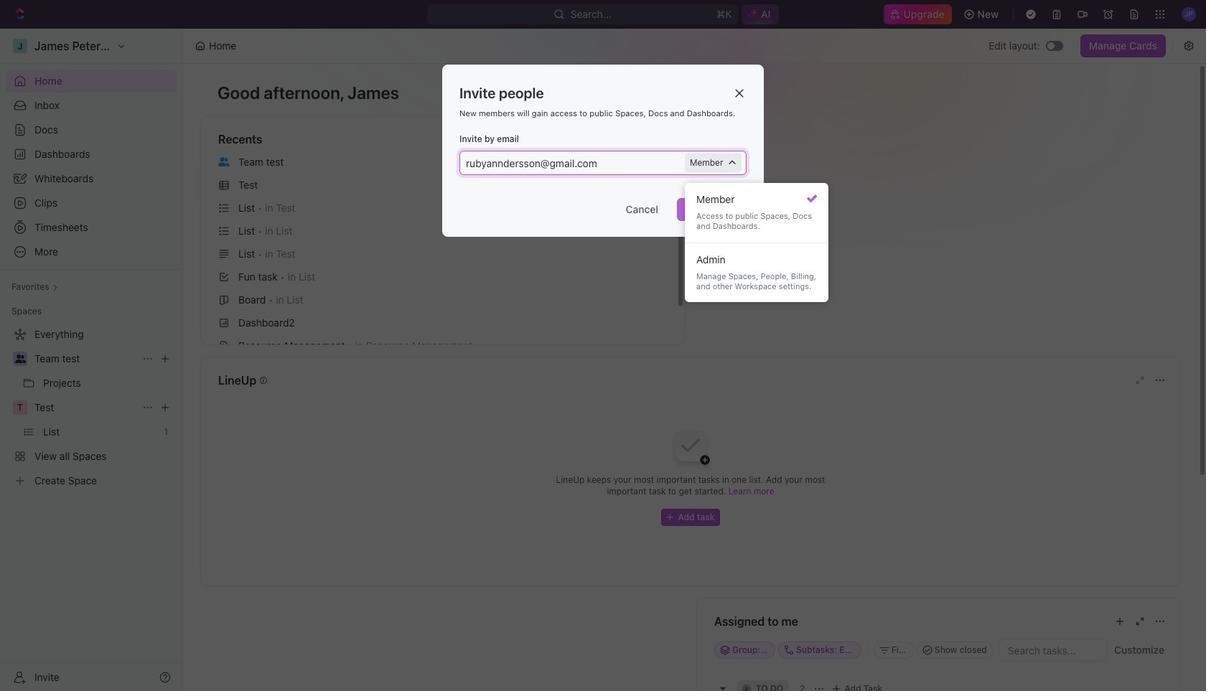 Task type: vqa. For each thing, say whether or not it's contained in the screenshot.
Search tasks... 'text box'
yes



Task type: describe. For each thing, give the bounding box(es) containing it.
test, , element
[[13, 401, 27, 415]]

checked image
[[807, 194, 817, 204]]



Task type: locate. For each thing, give the bounding box(es) containing it.
tree inside "sidebar" navigation
[[6, 323, 177, 493]]

1 horizontal spatial user group image
[[218, 157, 230, 166]]

0 horizontal spatial user group image
[[15, 355, 25, 363]]

checked element
[[807, 194, 817, 204]]

tree
[[6, 323, 177, 493]]

user group image
[[218, 157, 230, 166], [15, 355, 25, 363]]

0 vertical spatial user group image
[[218, 157, 230, 166]]

user group image inside "sidebar" navigation
[[15, 355, 25, 363]]

Search tasks... text field
[[1000, 640, 1107, 661]]

Email, comma or space separated text field
[[462, 152, 689, 175]]

sidebar navigation
[[0, 29, 183, 692]]

1 vertical spatial user group image
[[15, 355, 25, 363]]



